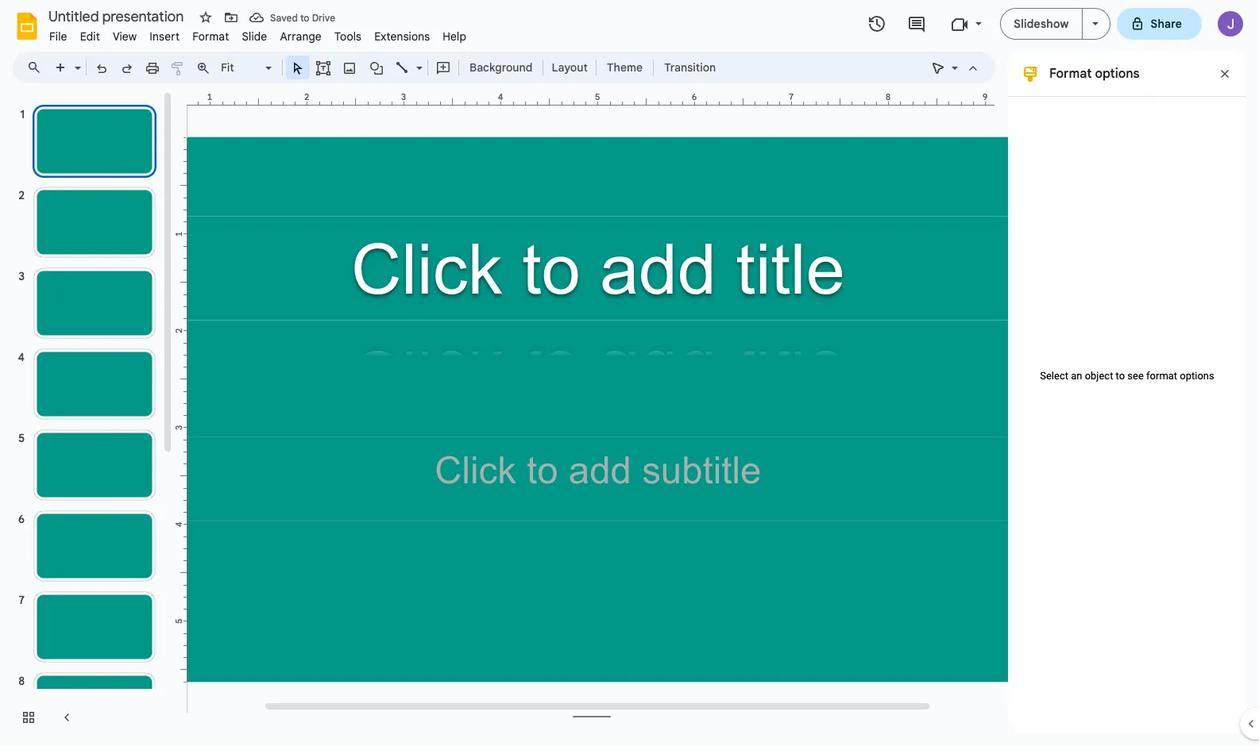 Task type: describe. For each thing, give the bounding box(es) containing it.
view menu item
[[106, 27, 143, 46]]

help
[[443, 29, 466, 44]]

shape image
[[367, 56, 386, 79]]

Zoom text field
[[218, 56, 263, 79]]

slideshow button
[[1000, 8, 1082, 40]]

background button
[[462, 56, 540, 79]]

share button
[[1117, 8, 1202, 40]]

tools
[[334, 29, 362, 44]]

format for format
[[192, 29, 229, 44]]

format options
[[1049, 66, 1140, 82]]

layout button
[[547, 56, 593, 79]]

format options application
[[0, 0, 1259, 747]]

new slide with layout image
[[71, 57, 81, 63]]

format for format options
[[1049, 66, 1092, 82]]

view
[[113, 29, 137, 44]]

select an object to see format options element
[[1032, 370, 1223, 382]]

arrange
[[280, 29, 322, 44]]

select
[[1040, 370, 1068, 382]]

insert menu item
[[143, 27, 186, 46]]

format menu item
[[186, 27, 235, 46]]

slideshow
[[1014, 17, 1069, 31]]

file menu item
[[43, 27, 74, 46]]

Rename text field
[[43, 6, 193, 25]]

format options section
[[1008, 52, 1246, 734]]

help menu item
[[436, 27, 473, 46]]

Menus field
[[20, 56, 55, 79]]

Zoom field
[[216, 56, 279, 79]]

an
[[1071, 370, 1082, 382]]

to inside format options section
[[1116, 370, 1125, 382]]

format
[[1146, 370, 1177, 382]]

arrange menu item
[[274, 27, 328, 46]]

edit
[[80, 29, 100, 44]]

1 vertical spatial options
[[1180, 370, 1214, 382]]

navigation inside format options application
[[0, 90, 175, 747]]

mode and view toolbar
[[926, 52, 986, 83]]

transition
[[664, 60, 716, 75]]

to inside button
[[300, 12, 309, 23]]

0 horizontal spatial options
[[1095, 66, 1140, 82]]

saved to drive
[[270, 12, 335, 23]]

saved
[[270, 12, 298, 23]]

presentation options image
[[1092, 22, 1098, 25]]

file
[[49, 29, 67, 44]]

slide
[[242, 29, 267, 44]]



Task type: locate. For each thing, give the bounding box(es) containing it.
0 horizontal spatial to
[[300, 12, 309, 23]]

see
[[1128, 370, 1144, 382]]

1 horizontal spatial options
[[1180, 370, 1214, 382]]

navigation
[[0, 90, 175, 747]]

main toolbar
[[47, 56, 724, 79]]

1 vertical spatial format
[[1049, 66, 1092, 82]]

share
[[1151, 17, 1182, 31]]

select an object to see format options
[[1040, 370, 1214, 382]]

menu bar containing file
[[43, 21, 473, 47]]

theme
[[607, 60, 643, 75]]

1 horizontal spatial format
[[1049, 66, 1092, 82]]

extensions menu item
[[368, 27, 436, 46]]

object
[[1085, 370, 1113, 382]]

menu bar
[[43, 21, 473, 47]]

layout
[[552, 60, 588, 75]]

insert image image
[[340, 56, 359, 79]]

0 vertical spatial options
[[1095, 66, 1140, 82]]

format inside section
[[1049, 66, 1092, 82]]

options right format
[[1180, 370, 1214, 382]]

menu bar inside menu bar banner
[[43, 21, 473, 47]]

transition button
[[657, 56, 723, 79]]

edit menu item
[[74, 27, 106, 46]]

background
[[470, 60, 533, 75]]

drive
[[312, 12, 335, 23]]

slide menu item
[[235, 27, 274, 46]]

format inside menu item
[[192, 29, 229, 44]]

format
[[192, 29, 229, 44], [1049, 66, 1092, 82]]

saved to drive button
[[245, 6, 339, 29]]

format down slideshow in the top right of the page
[[1049, 66, 1092, 82]]

extensions
[[374, 29, 430, 44]]

tools menu item
[[328, 27, 368, 46]]

theme button
[[600, 56, 650, 79]]

0 vertical spatial to
[[300, 12, 309, 23]]

to left see
[[1116, 370, 1125, 382]]

Star checkbox
[[195, 6, 217, 29]]

1 vertical spatial to
[[1116, 370, 1125, 382]]

insert
[[150, 29, 180, 44]]

format down star checkbox
[[192, 29, 229, 44]]

options
[[1095, 66, 1140, 82], [1180, 370, 1214, 382]]

options down 'presentation options' icon
[[1095, 66, 1140, 82]]

0 vertical spatial format
[[192, 29, 229, 44]]

0 horizontal spatial format
[[192, 29, 229, 44]]

to
[[300, 12, 309, 23], [1116, 370, 1125, 382]]

menu bar banner
[[0, 0, 1259, 747]]

1 horizontal spatial to
[[1116, 370, 1125, 382]]

to left drive
[[300, 12, 309, 23]]



Task type: vqa. For each thing, say whether or not it's contained in the screenshot.
menu bar
yes



